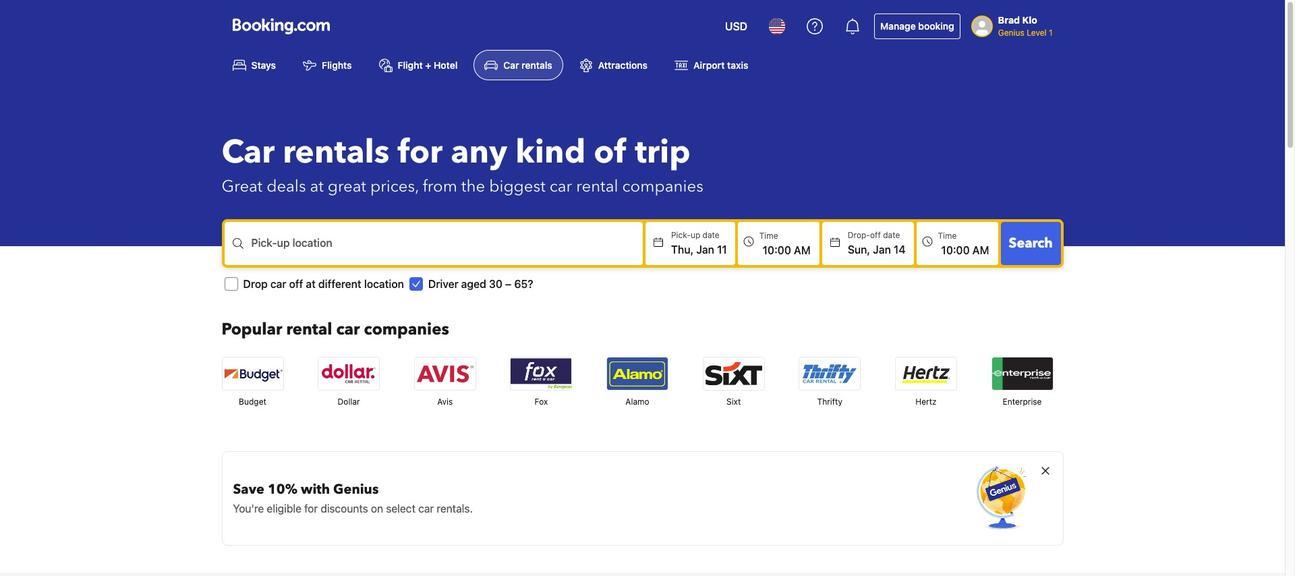 Task type: describe. For each thing, give the bounding box(es) containing it.
flight + hotel link
[[368, 50, 469, 80]]

0 horizontal spatial location
[[293, 237, 333, 249]]

1 vertical spatial off
[[289, 278, 303, 290]]

biggest
[[489, 176, 546, 198]]

drop-
[[848, 230, 871, 240]]

alamo
[[626, 397, 650, 407]]

flights link
[[292, 50, 363, 80]]

alamo logo image
[[607, 358, 668, 390]]

1 vertical spatial companies
[[364, 319, 449, 341]]

car rentals link
[[474, 50, 563, 80]]

pick- for pick-up date thu, jan 11
[[671, 230, 691, 240]]

drop-off date sun, jan 14
[[848, 230, 906, 256]]

brad klo genius level 1
[[999, 14, 1053, 38]]

Pick-up location field
[[251, 244, 643, 260]]

hertz
[[916, 397, 937, 407]]

sun,
[[848, 244, 871, 256]]

attractions
[[598, 60, 648, 71]]

flight
[[398, 60, 423, 71]]

car inside car rentals for any kind of trip great deals at great prices, from the biggest car rental companies
[[550, 176, 572, 198]]

sixt
[[727, 397, 741, 407]]

+
[[425, 60, 431, 71]]

car rentals for any kind of trip great deals at great prices, from the biggest car rental companies
[[222, 130, 704, 198]]

genius inside save 10% with genius you're eligible for discounts on select car rentals.
[[333, 481, 379, 499]]

avis
[[437, 397, 453, 407]]

dollar
[[338, 397, 360, 407]]

avis logo image
[[415, 358, 476, 390]]

on
[[371, 503, 383, 515]]

car rentals
[[504, 60, 553, 71]]

of
[[594, 130, 627, 175]]

car up dollar logo
[[336, 319, 360, 341]]

pick-up location
[[251, 237, 333, 249]]

pick-up date thu, jan 11
[[671, 230, 727, 256]]

hotel
[[434, 60, 458, 71]]

airport taxis
[[694, 60, 749, 71]]

10%
[[268, 481, 298, 499]]

up for location
[[277, 237, 290, 249]]

rentals for car rentals for any kind of trip great deals at great prices, from the biggest car rental companies
[[283, 130, 390, 175]]

you're
[[233, 503, 264, 515]]

search
[[1009, 234, 1053, 253]]

driver aged 30 – 65?
[[428, 278, 533, 290]]

thrifty
[[818, 397, 843, 407]]

airport
[[694, 60, 725, 71]]

eligible
[[267, 503, 302, 515]]

65?
[[514, 278, 533, 290]]

discounts
[[321, 503, 368, 515]]

thrifty logo image
[[800, 358, 861, 390]]

dollar logo image
[[319, 358, 379, 390]]

up for date
[[691, 230, 701, 240]]

1
[[1049, 28, 1053, 38]]

jan for 14
[[873, 244, 891, 256]]

1 vertical spatial at
[[306, 278, 316, 290]]

off inside drop-off date sun, jan 14
[[871, 230, 881, 240]]

driver
[[428, 278, 459, 290]]

any
[[451, 130, 508, 175]]

fox
[[535, 397, 548, 407]]

jan for 11
[[697, 244, 715, 256]]



Task type: vqa. For each thing, say whether or not it's contained in the screenshot.
STAY,
no



Task type: locate. For each thing, give the bounding box(es) containing it.
usd
[[725, 20, 748, 32]]

0 horizontal spatial off
[[289, 278, 303, 290]]

flights
[[322, 60, 352, 71]]

1 horizontal spatial car
[[504, 60, 519, 71]]

the
[[461, 176, 485, 198]]

1 vertical spatial genius
[[333, 481, 379, 499]]

1 jan from the left
[[697, 244, 715, 256]]

for down with at the left of the page
[[304, 503, 318, 515]]

popular
[[222, 319, 282, 341]]

0 vertical spatial at
[[310, 176, 324, 198]]

aged
[[461, 278, 486, 290]]

–
[[505, 278, 512, 290]]

0 horizontal spatial genius
[[333, 481, 379, 499]]

up down deals
[[277, 237, 290, 249]]

brad
[[999, 14, 1020, 26]]

enterprise
[[1003, 397, 1042, 407]]

hertz logo image
[[896, 358, 957, 390]]

car right drop
[[271, 278, 286, 290]]

drop car off at different location
[[243, 278, 404, 290]]

companies down trip
[[623, 176, 704, 198]]

rentals inside car rentals for any kind of trip great deals at great prices, from the biggest car rental companies
[[283, 130, 390, 175]]

date inside pick-up date thu, jan 11
[[703, 230, 720, 240]]

2 jan from the left
[[873, 244, 891, 256]]

0 vertical spatial rental
[[576, 176, 619, 198]]

1 vertical spatial car
[[222, 130, 275, 175]]

pick- up drop
[[251, 237, 277, 249]]

car
[[550, 176, 572, 198], [271, 278, 286, 290], [336, 319, 360, 341], [419, 503, 434, 515]]

with
[[301, 481, 330, 499]]

manage booking
[[881, 20, 955, 32]]

car down kind
[[550, 176, 572, 198]]

date up 14
[[883, 230, 900, 240]]

rentals
[[522, 60, 553, 71], [283, 130, 390, 175]]

1 horizontal spatial up
[[691, 230, 701, 240]]

save 10% with genius you're eligible for discounts on select car rentals.
[[233, 481, 473, 515]]

date for 11
[[703, 230, 720, 240]]

airport taxis link
[[664, 50, 759, 80]]

1 date from the left
[[703, 230, 720, 240]]

1 horizontal spatial genius
[[999, 28, 1025, 38]]

0 horizontal spatial rental
[[287, 319, 332, 341]]

0 vertical spatial rentals
[[522, 60, 553, 71]]

at
[[310, 176, 324, 198], [306, 278, 316, 290]]

pick-
[[671, 230, 691, 240], [251, 237, 277, 249]]

for
[[398, 130, 443, 175], [304, 503, 318, 515]]

popular rental car companies
[[222, 319, 449, 341]]

0 vertical spatial off
[[871, 230, 881, 240]]

1 horizontal spatial rentals
[[522, 60, 553, 71]]

fox logo image
[[511, 358, 572, 390]]

car up great
[[222, 130, 275, 175]]

pick- inside pick-up date thu, jan 11
[[671, 230, 691, 240]]

2 date from the left
[[883, 230, 900, 240]]

enterprise logo image
[[992, 358, 1053, 390]]

car inside save 10% with genius you're eligible for discounts on select car rentals.
[[419, 503, 434, 515]]

30
[[489, 278, 503, 290]]

0 horizontal spatial jan
[[697, 244, 715, 256]]

search button
[[1001, 222, 1061, 265]]

great
[[222, 176, 263, 198]]

1 horizontal spatial location
[[364, 278, 404, 290]]

1 vertical spatial rentals
[[283, 130, 390, 175]]

location
[[293, 237, 333, 249], [364, 278, 404, 290]]

rental down of
[[576, 176, 619, 198]]

at left the different
[[306, 278, 316, 290]]

up
[[691, 230, 701, 240], [277, 237, 290, 249]]

great
[[328, 176, 366, 198]]

car inside car rentals for any kind of trip great deals at great prices, from the biggest car rental companies
[[222, 130, 275, 175]]

drop
[[243, 278, 268, 290]]

1 vertical spatial rental
[[287, 319, 332, 341]]

kind
[[516, 130, 586, 175]]

0 horizontal spatial up
[[277, 237, 290, 249]]

from
[[423, 176, 457, 198]]

companies down driver
[[364, 319, 449, 341]]

genius
[[999, 28, 1025, 38], [333, 481, 379, 499]]

1 horizontal spatial for
[[398, 130, 443, 175]]

rental inside car rentals for any kind of trip great deals at great prices, from the biggest car rental companies
[[576, 176, 619, 198]]

car inside car rentals link
[[504, 60, 519, 71]]

off
[[871, 230, 881, 240], [289, 278, 303, 290]]

off up sun,
[[871, 230, 881, 240]]

genius up 'discounts'
[[333, 481, 379, 499]]

0 horizontal spatial for
[[304, 503, 318, 515]]

usd button
[[717, 10, 756, 43]]

off right drop
[[289, 278, 303, 290]]

up inside pick-up date thu, jan 11
[[691, 230, 701, 240]]

date for 14
[[883, 230, 900, 240]]

1 horizontal spatial rental
[[576, 176, 619, 198]]

0 horizontal spatial pick-
[[251, 237, 277, 249]]

companies inside car rentals for any kind of trip great deals at great prices, from the biggest car rental companies
[[623, 176, 704, 198]]

manage booking link
[[875, 13, 961, 39]]

for up from
[[398, 130, 443, 175]]

0 vertical spatial companies
[[623, 176, 704, 198]]

taxis
[[728, 60, 749, 71]]

1 horizontal spatial jan
[[873, 244, 891, 256]]

0 horizontal spatial car
[[222, 130, 275, 175]]

11
[[717, 244, 727, 256]]

0 horizontal spatial rentals
[[283, 130, 390, 175]]

jan left 11
[[697, 244, 715, 256]]

0 vertical spatial location
[[293, 237, 333, 249]]

rentals for car rentals
[[522, 60, 553, 71]]

booking.com online hotel reservations image
[[232, 18, 330, 34]]

date inside drop-off date sun, jan 14
[[883, 230, 900, 240]]

0 horizontal spatial companies
[[364, 319, 449, 341]]

level
[[1027, 28, 1047, 38]]

booking
[[919, 20, 955, 32]]

manage
[[881, 20, 916, 32]]

jan left 14
[[873, 244, 891, 256]]

1 horizontal spatial pick-
[[671, 230, 691, 240]]

pick- for pick-up location
[[251, 237, 277, 249]]

1 vertical spatial location
[[364, 278, 404, 290]]

klo
[[1023, 14, 1038, 26]]

sixt logo image
[[704, 358, 764, 390]]

trip
[[635, 130, 691, 175]]

genius down brad
[[999, 28, 1025, 38]]

different
[[319, 278, 362, 290]]

0 vertical spatial for
[[398, 130, 443, 175]]

car right select
[[419, 503, 434, 515]]

at left great
[[310, 176, 324, 198]]

budget logo image
[[222, 358, 283, 390]]

0 vertical spatial genius
[[999, 28, 1025, 38]]

up up thu,
[[691, 230, 701, 240]]

flight + hotel
[[398, 60, 458, 71]]

jan inside pick-up date thu, jan 11
[[697, 244, 715, 256]]

prices,
[[370, 176, 419, 198]]

at inside car rentals for any kind of trip great deals at great prices, from the biggest car rental companies
[[310, 176, 324, 198]]

jan inside drop-off date sun, jan 14
[[873, 244, 891, 256]]

save
[[233, 481, 264, 499]]

companies
[[623, 176, 704, 198], [364, 319, 449, 341]]

1 horizontal spatial off
[[871, 230, 881, 240]]

0 vertical spatial car
[[504, 60, 519, 71]]

1 horizontal spatial companies
[[623, 176, 704, 198]]

0 horizontal spatial date
[[703, 230, 720, 240]]

1 vertical spatial for
[[304, 503, 318, 515]]

rental
[[576, 176, 619, 198], [287, 319, 332, 341]]

budget
[[239, 397, 266, 407]]

rental down drop car off at different location
[[287, 319, 332, 341]]

select
[[386, 503, 416, 515]]

pick- up thu,
[[671, 230, 691, 240]]

stays
[[251, 60, 276, 71]]

thu,
[[671, 244, 694, 256]]

location up drop car off at different location
[[293, 237, 333, 249]]

location right the different
[[364, 278, 404, 290]]

rentals.
[[437, 503, 473, 515]]

1 horizontal spatial date
[[883, 230, 900, 240]]

car for car rentals for any kind of trip great deals at great prices, from the biggest car rental companies
[[222, 130, 275, 175]]

deals
[[267, 176, 306, 198]]

genius inside brad klo genius level 1
[[999, 28, 1025, 38]]

date up 11
[[703, 230, 720, 240]]

car right hotel
[[504, 60, 519, 71]]

for inside car rentals for any kind of trip great deals at great prices, from the biggest car rental companies
[[398, 130, 443, 175]]

date
[[703, 230, 720, 240], [883, 230, 900, 240]]

for inside save 10% with genius you're eligible for discounts on select car rentals.
[[304, 503, 318, 515]]

jan
[[697, 244, 715, 256], [873, 244, 891, 256]]

car
[[504, 60, 519, 71], [222, 130, 275, 175]]

stays link
[[222, 50, 287, 80]]

attractions link
[[569, 50, 659, 80]]

14
[[894, 244, 906, 256]]

car for car rentals
[[504, 60, 519, 71]]



